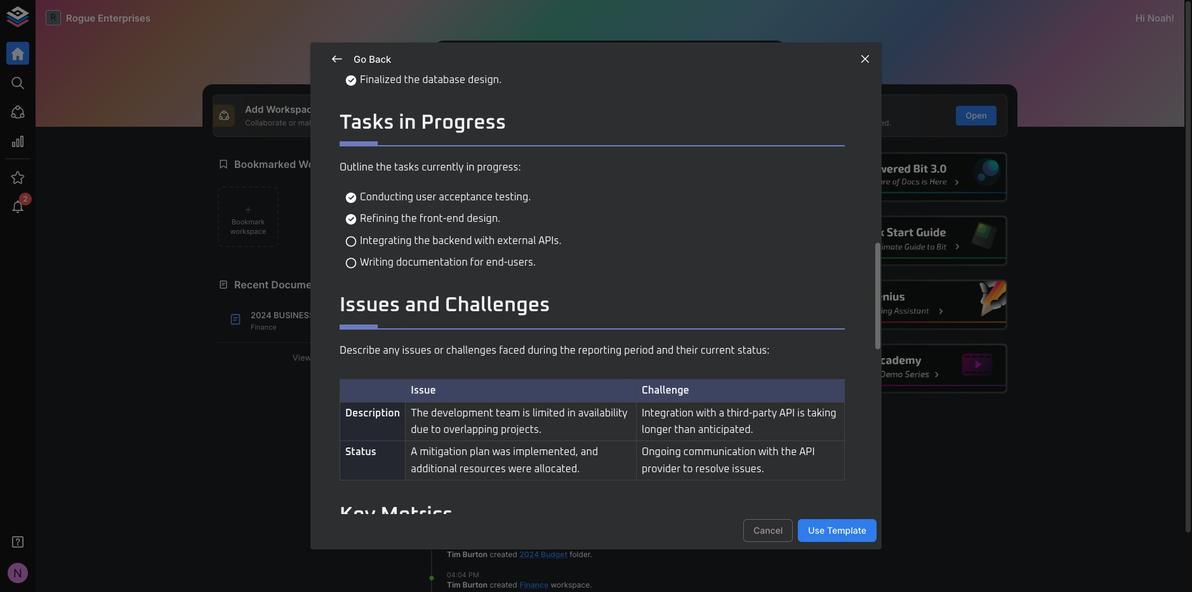 Task type: locate. For each thing, give the bounding box(es) containing it.
2 checked image from the top
[[345, 192, 357, 204]]

pm inside 04:11 pm tim burton added noah lott marketing team workspace .
[[466, 417, 477, 426]]

burton up marketing team link
[[463, 427, 488, 436]]

1 vertical spatial 04:07
[[447, 499, 466, 508]]

finance up availability
[[562, 385, 591, 395]]

checked image for conducting
[[345, 192, 357, 204]]

noah down 04:13
[[447, 344, 466, 354]]

issues and challenges
[[340, 296, 550, 316]]

api right the party
[[779, 409, 795, 419]]

workspace up development on the bottom left of the page
[[447, 396, 486, 405]]

tim up 04:04
[[447, 550, 461, 560]]

pm right 04:04
[[468, 571, 479, 580]]

. inside 04:12 pm tim burton added noah lott to finance workspace .
[[486, 396, 488, 405]]

04:04
[[447, 571, 467, 580]]

0 vertical spatial api
[[779, 409, 795, 419]]

is up projects.
[[523, 409, 530, 419]]

2 vertical spatial lott
[[536, 427, 550, 436]]

added inside 04:12 pm tim burton added noah lott to finance workspace .
[[490, 385, 513, 395]]

design. right end
[[467, 214, 501, 224]]

api down taking
[[799, 448, 815, 458]]

finance down 2024 budget 'link'
[[520, 581, 549, 590]]

pm down tim burton
[[468, 541, 478, 549]]

1 vertical spatial with
[[696, 409, 716, 419]]

finance inside 04:12 pm tim burton added noah lott to finance workspace .
[[562, 385, 591, 395]]

checked image down go
[[345, 74, 357, 87]]

pm inside 04:12 pm tim burton added noah lott to finance workspace .
[[467, 376, 478, 384]]

projects.
[[501, 425, 542, 435]]

tim inside 04:04 pm tim burton created finance workspace .
[[447, 581, 461, 590]]

tim inside 04:07 pm tim burton created 2024 budget folder .
[[447, 550, 461, 560]]

or inside add workspace collaborate or make it private.
[[289, 118, 296, 127]]

added
[[490, 385, 513, 395], [490, 427, 513, 436]]

0 vertical spatial added
[[490, 385, 513, 395]]

tim down additional
[[447, 509, 461, 519]]

2 tim from the top
[[447, 427, 461, 436]]

1 vertical spatial plan
[[447, 355, 467, 364]]

in right the currently
[[466, 163, 475, 173]]

help image
[[816, 152, 1007, 202], [816, 216, 1007, 266], [816, 280, 1007, 330], [816, 344, 1007, 394]]

tim
[[447, 385, 461, 395], [447, 427, 461, 436], [447, 468, 461, 477], [447, 509, 461, 519], [447, 550, 461, 560], [447, 581, 461, 590]]

or down 'workspace'
[[289, 118, 296, 127]]

1 vertical spatial finance
[[562, 385, 591, 395]]

0 vertical spatial lott
[[468, 344, 483, 354]]

3 04:07 from the top
[[447, 541, 466, 549]]

burton
[[463, 385, 488, 395], [463, 427, 488, 436], [463, 468, 488, 477], [463, 509, 488, 519], [463, 550, 488, 560], [463, 581, 488, 590]]

1 horizontal spatial plan
[[447, 355, 467, 364]]

folder .
[[489, 478, 514, 488]]

pm up challenges
[[467, 334, 478, 343]]

to up limited
[[553, 385, 560, 395]]

0 vertical spatial folder
[[491, 478, 512, 488]]

0 horizontal spatial add
[[245, 103, 264, 116]]

resolve
[[695, 465, 730, 475]]

plan up all
[[317, 311, 339, 321]]

0 vertical spatial 04:07 pm
[[447, 458, 478, 467]]

created inside 04:07 pm tim burton created 2024 budget folder .
[[490, 550, 517, 560]]

burton for folder
[[463, 550, 488, 560]]

0 horizontal spatial documents
[[271, 279, 328, 291]]

0 horizontal spatial to
[[431, 425, 441, 435]]

bookmarked workspaces
[[234, 158, 359, 171]]

checked image
[[345, 74, 357, 87], [345, 192, 357, 204]]

2 vertical spatial in
[[567, 409, 576, 419]]

noah
[[1148, 12, 1172, 24], [447, 344, 466, 354], [515, 385, 534, 395], [515, 427, 534, 436]]

checked image for finalized
[[345, 74, 357, 87]]

user
[[416, 192, 436, 202]]

2024 business plan link
[[447, 344, 574, 364]]

progress
[[421, 113, 506, 133]]

lott inside 04:11 pm tim burton added noah lott marketing team workspace .
[[536, 427, 550, 436]]

2 added from the top
[[490, 427, 513, 436]]

folder
[[491, 478, 512, 488], [570, 550, 590, 560]]

finance down the 'recent'
[[251, 323, 277, 332]]

open button
[[956, 106, 997, 125]]

noah up team
[[515, 385, 534, 395]]

1 vertical spatial design.
[[467, 214, 501, 224]]

noah down team
[[515, 427, 534, 436]]

the left tasks
[[376, 163, 392, 173]]

bookmarked
[[234, 158, 296, 171]]

4 tim from the top
[[447, 509, 461, 519]]

documents
[[271, 279, 328, 291], [447, 478, 489, 488]]

refining the front-end design.
[[360, 214, 501, 224]]

2024 inside 2024 tax documents
[[520, 468, 539, 477]]

ongoing communication with the api provider to resolve issues.
[[642, 448, 817, 475]]

budget
[[541, 550, 568, 560]]

business inside 2024 business plan finance
[[274, 311, 314, 321]]

tim down 04:11
[[447, 427, 461, 436]]

burton down 04:12
[[463, 385, 488, 395]]

04:07 up 04:04
[[447, 541, 466, 549]]

tim inside 04:11 pm tim burton added noah lott marketing team workspace .
[[447, 427, 461, 436]]

1 tim from the top
[[447, 385, 461, 395]]

were
[[508, 465, 532, 475]]

0 vertical spatial 04:07
[[447, 458, 466, 467]]

2 vertical spatial with
[[758, 448, 779, 458]]

pm inside 04:04 pm tim burton created finance workspace .
[[468, 571, 479, 580]]

issues
[[402, 346, 432, 356]]

enterprises
[[98, 12, 151, 24]]

n
[[13, 567, 22, 581]]

or for any
[[434, 346, 444, 356]]

0 horizontal spatial plan
[[317, 311, 339, 321]]

burton down 04:04
[[463, 581, 488, 590]]

describe
[[340, 346, 381, 356]]

1 04:07 from the top
[[447, 458, 466, 467]]

to inside ongoing communication with the api provider to resolve issues.
[[683, 465, 693, 475]]

1 horizontal spatial api
[[799, 448, 815, 458]]

plan inside 2024 business plan finance
[[317, 311, 339, 321]]

1 horizontal spatial business
[[536, 344, 574, 354]]

additional
[[411, 465, 457, 475]]

burton up 04:04
[[463, 550, 488, 560]]

1 vertical spatial added
[[490, 427, 513, 436]]

tim down 04:12
[[447, 385, 461, 395]]

or inside the go back dialog
[[434, 346, 444, 356]]

04:07
[[447, 458, 466, 467], [447, 499, 466, 508], [447, 541, 466, 549]]

describe any issues or challenges faced during the reporting period and their current status:
[[340, 346, 770, 356]]

tim for folder
[[447, 550, 461, 560]]

and left get
[[831, 118, 844, 127]]

0 vertical spatial or
[[289, 118, 296, 127]]

or right issues on the bottom of the page
[[434, 346, 444, 356]]

the down the integration with a third-party api is taking longer than anticipated.
[[781, 448, 797, 458]]

lott up limited
[[536, 385, 550, 395]]

2 vertical spatial finance
[[520, 581, 549, 590]]

1 vertical spatial in
[[466, 163, 475, 173]]

the
[[411, 409, 429, 419]]

burton down tim burton created at the bottom left of page
[[463, 509, 488, 519]]

in
[[399, 113, 416, 133], [466, 163, 475, 173], [567, 409, 576, 419]]

pm inside 04:07 pm tim burton created 2024 budget folder .
[[468, 541, 478, 549]]

add workspace collaborate or make it private.
[[245, 103, 353, 127]]

1 horizontal spatial in
[[466, 163, 475, 173]]

0 vertical spatial checked image
[[345, 74, 357, 87]]

tasks
[[394, 163, 419, 173]]

0 horizontal spatial api
[[779, 409, 795, 419]]

found.
[[723, 400, 748, 411]]

0 horizontal spatial business
[[274, 311, 314, 321]]

add for add workspace collaborate or make it private.
[[245, 103, 264, 116]]

mitigation
[[420, 448, 467, 458]]

description
[[345, 409, 400, 419]]

in right limited
[[567, 409, 576, 419]]

04:07 inside 04:07 pm tim burton created 2024 budget folder .
[[447, 541, 466, 549]]

0 horizontal spatial in
[[399, 113, 416, 133]]

folder right budget
[[570, 550, 590, 560]]

2024 for 2024 business plan finance
[[251, 311, 271, 321]]

finance inside 2024 business plan finance
[[251, 323, 277, 332]]

currently
[[422, 163, 464, 173]]

business right faced
[[536, 344, 574, 354]]

0 horizontal spatial finance
[[251, 323, 277, 332]]

1 added from the top
[[490, 385, 513, 395]]

1 horizontal spatial with
[[696, 409, 716, 419]]

1 vertical spatial business
[[536, 344, 574, 354]]

is
[[523, 409, 530, 419], [797, 409, 805, 419]]

plan inside 2024 business plan
[[447, 355, 467, 364]]

0 vertical spatial finance
[[251, 323, 277, 332]]

longer
[[642, 425, 672, 435]]

created up 04:04 pm tim burton created finance workspace .
[[490, 550, 517, 560]]

2 vertical spatial 04:07
[[447, 541, 466, 549]]

the left front-
[[401, 214, 417, 224]]

2 is from the left
[[797, 409, 805, 419]]

folder down tim burton created at the bottom left of page
[[491, 478, 512, 488]]

burton inside 04:12 pm tim burton added noah lott to finance workspace .
[[463, 385, 488, 395]]

add down database in the left of the page
[[432, 110, 448, 121]]

created left finance link
[[490, 581, 517, 590]]

04:12 pm tim burton added noah lott to finance workspace .
[[447, 376, 591, 405]]

to left resolve
[[683, 465, 693, 475]]

no favorites found.
[[673, 400, 748, 411]]

2024 business plan finance
[[251, 311, 339, 332]]

workspace inside 04:12 pm tim burton added noah lott to finance workspace .
[[447, 396, 486, 405]]

private.
[[326, 118, 353, 127]]

checked image up checked icon at the top left of the page
[[345, 192, 357, 204]]

workspace down projects.
[[508, 437, 548, 447]]

lott up document at the bottom left of the page
[[468, 344, 483, 354]]

go
[[354, 53, 366, 65]]

r
[[51, 12, 56, 22]]

or for workspace
[[289, 118, 296, 127]]

5 tim from the top
[[447, 550, 461, 560]]

1 horizontal spatial or
[[434, 346, 444, 356]]

2024 inside 2024 business plan
[[515, 344, 534, 354]]

added inside 04:11 pm tim burton added noah lott marketing team workspace .
[[490, 427, 513, 436]]

04:07 up tim burton
[[447, 499, 466, 508]]

1 vertical spatial documents
[[447, 478, 489, 488]]

burton down 'plan'
[[463, 468, 488, 477]]

with up the for
[[474, 236, 495, 246]]

all
[[314, 353, 324, 363]]

plan up 04:12
[[447, 355, 467, 364]]

it
[[320, 118, 324, 127]]

0 horizontal spatial or
[[289, 118, 296, 127]]

1 vertical spatial api
[[799, 448, 815, 458]]

1 vertical spatial to
[[431, 425, 441, 435]]

pm right 04:11
[[466, 417, 477, 426]]

their
[[676, 346, 698, 356]]

with up the issues.
[[758, 448, 779, 458]]

2 vertical spatial to
[[683, 465, 693, 475]]

pm
[[467, 334, 478, 343], [467, 376, 478, 384], [466, 417, 477, 426], [468, 458, 478, 467], [468, 499, 478, 508], [468, 541, 478, 549], [468, 571, 479, 580]]

add inside add workspace collaborate or make it private.
[[245, 103, 264, 116]]

challenges
[[446, 346, 497, 356]]

design. right database in the left of the page
[[468, 75, 502, 85]]

2024 inside 2024 business plan finance
[[251, 311, 271, 321]]

business down recent documents
[[274, 311, 314, 321]]

0 horizontal spatial with
[[474, 236, 495, 246]]

during
[[528, 346, 558, 356]]

documents up 2024 business plan finance
[[271, 279, 328, 291]]

pm right 04:12
[[467, 376, 478, 384]]

noah inside 04:12 pm tim burton added noah lott to finance workspace .
[[515, 385, 534, 395]]

0 vertical spatial design.
[[468, 75, 502, 85]]

6 tim from the top
[[447, 581, 461, 590]]

6 burton from the top
[[463, 581, 488, 590]]

a
[[411, 448, 417, 458]]

2 horizontal spatial with
[[758, 448, 779, 458]]

or
[[289, 118, 296, 127], [434, 346, 444, 356]]

challenges
[[445, 296, 550, 316]]

business inside 2024 business plan
[[536, 344, 574, 354]]

1 horizontal spatial finance
[[520, 581, 549, 590]]

0 vertical spatial in
[[399, 113, 416, 133]]

documentation
[[396, 258, 468, 268]]

burton inside 04:04 pm tim burton created finance workspace .
[[463, 581, 488, 590]]

1 vertical spatial folder
[[570, 550, 590, 560]]

with left a
[[696, 409, 716, 419]]

1 vertical spatial or
[[434, 346, 444, 356]]

tax
[[541, 468, 554, 477]]

the right during
[[560, 346, 576, 356]]

a
[[719, 409, 724, 419]]

1 horizontal spatial folder
[[570, 550, 590, 560]]

finalized
[[360, 75, 402, 85]]

04:07 pm up tim burton
[[447, 499, 478, 508]]

created up document .
[[485, 344, 513, 354]]

1 help image from the top
[[816, 152, 1007, 202]]

tim for to
[[447, 385, 461, 395]]

bookmark workspace button
[[218, 187, 279, 248]]

5 burton from the top
[[463, 550, 488, 560]]

workspace down budget
[[551, 581, 590, 590]]

checked image
[[345, 213, 357, 226]]

lott inside 04:12 pm tim burton added noah lott to finance workspace .
[[536, 385, 550, 395]]

use
[[808, 525, 825, 536]]

and down availability
[[581, 448, 598, 458]]

2 burton from the top
[[463, 427, 488, 436]]

created inside 04:04 pm tim burton created finance workspace .
[[490, 581, 517, 590]]

api
[[779, 409, 795, 419], [799, 448, 815, 458]]

burton for marketing
[[463, 427, 488, 436]]

third-
[[727, 409, 753, 419]]

1 horizontal spatial to
[[553, 385, 560, 395]]

1 horizontal spatial is
[[797, 409, 805, 419]]

than
[[674, 425, 696, 435]]

in left 'add' button
[[399, 113, 416, 133]]

0 vertical spatial to
[[553, 385, 560, 395]]

04:07 pm down 'plan'
[[447, 458, 478, 467]]

inspired.
[[861, 118, 891, 127]]

2024
[[251, 311, 271, 321], [515, 344, 534, 354], [520, 468, 539, 477], [520, 550, 539, 560]]

2 horizontal spatial to
[[683, 465, 693, 475]]

2 04:07 pm from the top
[[447, 499, 478, 508]]

04:07 down mitigation
[[447, 458, 466, 467]]

workspace inside 04:11 pm tim burton added noah lott marketing team workspace .
[[508, 437, 548, 447]]

add up the "collaborate"
[[245, 103, 264, 116]]

lott for workspace
[[536, 385, 550, 395]]

is left taking
[[797, 409, 805, 419]]

add inside button
[[432, 110, 448, 121]]

2 horizontal spatial in
[[567, 409, 576, 419]]

1 is from the left
[[523, 409, 530, 419]]

tim burton created
[[447, 468, 520, 477]]

the down refining the front-end design.
[[414, 236, 430, 246]]

1 checked image from the top
[[345, 74, 357, 87]]

2 horizontal spatial finance
[[562, 385, 591, 395]]

burton inside 04:11 pm tim burton added noah lott marketing team workspace .
[[463, 427, 488, 436]]

with inside the integration with a third-party api is taking longer than anticipated.
[[696, 409, 716, 419]]

3 tim from the top
[[447, 468, 461, 477]]

1 burton from the top
[[463, 385, 488, 395]]

lott down limited
[[536, 427, 550, 436]]

lott for .
[[536, 427, 550, 436]]

documents down tim burton created at the bottom left of page
[[447, 478, 489, 488]]

1 vertical spatial 04:07 pm
[[447, 499, 478, 508]]

today
[[427, 308, 451, 318]]

2024 inside 04:07 pm tim burton created 2024 budget folder .
[[520, 550, 539, 560]]

burton for to
[[463, 385, 488, 395]]

no
[[673, 400, 684, 411]]

workspace down bookmark
[[230, 227, 266, 236]]

is inside the development team is limited in availability due to overlapping projects.
[[523, 409, 530, 419]]

tim down mitigation
[[447, 468, 461, 477]]

tim inside 04:12 pm tim burton added noah lott to finance workspace .
[[447, 385, 461, 395]]

burton inside 04:07 pm tim burton created 2024 budget folder .
[[463, 550, 488, 560]]

faced
[[499, 346, 525, 356]]

to right the due
[[431, 425, 441, 435]]

1 horizontal spatial add
[[432, 110, 448, 121]]

tim down 04:04
[[447, 581, 461, 590]]

allocated.
[[534, 465, 580, 475]]

use template button
[[798, 520, 877, 543]]

database
[[422, 75, 465, 85]]

0 horizontal spatial is
[[523, 409, 530, 419]]

1 vertical spatial checked image
[[345, 192, 357, 204]]

1 horizontal spatial documents
[[447, 478, 489, 488]]

0 vertical spatial business
[[274, 311, 314, 321]]

progress:
[[477, 163, 521, 173]]

0 vertical spatial plan
[[317, 311, 339, 321]]

1 vertical spatial lott
[[536, 385, 550, 395]]

to inside 04:12 pm tim burton added noah lott to finance workspace .
[[553, 385, 560, 395]]

the right finalized at the top left of the page
[[404, 75, 420, 85]]



Task type: vqa. For each thing, say whether or not it's contained in the screenshot.


Task type: describe. For each thing, give the bounding box(es) containing it.
0 horizontal spatial folder
[[491, 478, 512, 488]]

tasks in progress
[[340, 113, 506, 133]]

2024 budget link
[[520, 550, 568, 560]]

hi noah !
[[1136, 12, 1174, 24]]

open
[[966, 110, 987, 121]]

implemented,
[[513, 448, 578, 458]]

noah inside 04:11 pm tim burton added noah lott marketing team workspace .
[[515, 427, 534, 436]]

the for refining
[[401, 214, 417, 224]]

. inside 04:04 pm tim burton created finance workspace .
[[590, 581, 592, 590]]

created up folder .
[[490, 468, 517, 477]]

view all button
[[218, 348, 399, 368]]

tim for marketing
[[447, 427, 461, 436]]

2024 for 2024 business plan
[[515, 344, 534, 354]]

2024 tax documents
[[447, 468, 554, 488]]

apis.
[[538, 236, 562, 246]]

writing documentation for end-users.
[[360, 258, 536, 268]]

add button
[[419, 106, 460, 125]]

finance inside 04:04 pm tim burton created finance workspace .
[[520, 581, 549, 590]]

1 04:07 pm from the top
[[447, 458, 478, 467]]

the for integrating
[[414, 236, 430, 246]]

plan
[[470, 448, 490, 458]]

04:13
[[447, 334, 465, 343]]

added for workspace
[[490, 385, 513, 395]]

testing.
[[495, 192, 531, 202]]

back
[[369, 53, 391, 65]]

2 04:07 from the top
[[447, 499, 466, 508]]

issue
[[411, 386, 436, 396]]

2024 business plan
[[447, 344, 574, 364]]

recent documents
[[234, 279, 328, 291]]

plan for 2024 business plan finance
[[317, 311, 339, 321]]

integration
[[642, 409, 694, 419]]

status
[[345, 448, 376, 458]]

unchecked image
[[345, 257, 357, 270]]

04:04 pm tim burton created finance workspace .
[[447, 571, 592, 590]]

04:12
[[447, 376, 465, 384]]

business for 2024 business plan
[[536, 344, 574, 354]]

integrating the backend with external apis.
[[360, 236, 562, 246]]

the for finalized
[[404, 75, 420, 85]]

writing
[[360, 258, 394, 268]]

and down documentation
[[405, 296, 440, 316]]

metrics
[[381, 506, 453, 526]]

workspace
[[266, 103, 318, 116]]

collaborate
[[245, 118, 287, 127]]

2024 for 2024 tax documents
[[520, 468, 539, 477]]

current
[[701, 346, 735, 356]]

communication
[[683, 448, 756, 458]]

noah right hi
[[1148, 12, 1172, 24]]

0 vertical spatial documents
[[271, 279, 328, 291]]

team
[[486, 437, 506, 447]]

bookmark
[[232, 217, 265, 226]]

outline
[[340, 163, 374, 173]]

users.
[[508, 258, 536, 268]]

marketing team link
[[447, 437, 506, 447]]

conducting user acceptance testing.
[[360, 192, 531, 202]]

is inside the integration with a third-party api is taking longer than anticipated.
[[797, 409, 805, 419]]

outline the tasks currently in progress:
[[340, 163, 521, 173]]

workspace inside 04:04 pm tim burton created finance workspace .
[[551, 581, 590, 590]]

plan for 2024 business plan
[[447, 355, 467, 364]]

ongoing
[[642, 448, 681, 458]]

integrating
[[360, 236, 412, 246]]

3 burton from the top
[[463, 468, 488, 477]]

pm down 'plan'
[[468, 458, 478, 467]]

4 burton from the top
[[463, 509, 488, 519]]

workspace inside button
[[230, 227, 266, 236]]

n button
[[4, 560, 32, 588]]

reporting
[[578, 346, 622, 356]]

added for .
[[490, 427, 513, 436]]

cancel
[[753, 525, 783, 536]]

for
[[470, 258, 484, 268]]

unchecked image
[[345, 235, 357, 248]]

go back dialog
[[310, 0, 882, 550]]

document
[[469, 355, 506, 364]]

3 help image from the top
[[816, 280, 1007, 330]]

challenge
[[642, 386, 689, 396]]

business for 2024 business plan finance
[[274, 311, 314, 321]]

issues.
[[732, 465, 764, 475]]

and left their
[[656, 346, 674, 356]]

get
[[847, 118, 858, 127]]

in inside the development team is limited in availability due to overlapping projects.
[[567, 409, 576, 419]]

tasks
[[340, 113, 394, 133]]

limited
[[533, 409, 565, 419]]

2 help image from the top
[[816, 216, 1007, 266]]

4 help image from the top
[[816, 344, 1007, 394]]

rogue
[[66, 12, 95, 24]]

rogue enterprises
[[66, 12, 151, 24]]

make
[[298, 118, 318, 127]]

create
[[782, 118, 806, 127]]

add for add
[[432, 110, 448, 121]]

0 vertical spatial with
[[474, 236, 495, 246]]

issues
[[340, 296, 400, 316]]

tim burton
[[447, 509, 488, 519]]

taking
[[807, 409, 836, 419]]

to inside the development team is limited in availability due to overlapping projects.
[[431, 425, 441, 435]]

team
[[496, 409, 520, 419]]

marketing
[[447, 437, 484, 447]]

external
[[497, 236, 536, 246]]

tim for .
[[447, 581, 461, 590]]

and inside a mitigation plan was implemented, and additional resources were allocated.
[[581, 448, 598, 458]]

the inside ongoing communication with the api provider to resolve issues.
[[781, 448, 797, 458]]

any
[[383, 346, 400, 356]]

with inside ongoing communication with the api provider to resolve issues.
[[758, 448, 779, 458]]

view
[[292, 353, 312, 363]]

noah lott created
[[447, 344, 515, 354]]

. inside 04:11 pm tim burton added noah lott marketing team workspace .
[[548, 437, 550, 447]]

use template
[[808, 525, 867, 536]]

pm up tim burton
[[468, 499, 478, 508]]

finance link
[[520, 581, 549, 590]]

. inside 04:07 pm tim burton created 2024 budget folder .
[[590, 550, 592, 560]]

a mitigation plan was implemented, and additional resources were allocated.
[[411, 448, 601, 475]]

burton for .
[[463, 581, 488, 590]]

the for outline
[[376, 163, 392, 173]]

key metrics
[[340, 506, 453, 526]]

backend
[[432, 236, 472, 246]]

end-
[[486, 258, 508, 268]]

provider
[[642, 465, 681, 475]]

!
[[1172, 12, 1174, 24]]

faster
[[808, 118, 829, 127]]

the development team is limited in availability due to overlapping projects.
[[411, 409, 630, 435]]

refining
[[360, 214, 399, 224]]

api inside ongoing communication with the api provider to resolve issues.
[[799, 448, 815, 458]]

documents inside 2024 tax documents
[[447, 478, 489, 488]]

api inside the integration with a third-party api is taking longer than anticipated.
[[779, 409, 795, 419]]

status:
[[737, 346, 770, 356]]

2024 tax documents link
[[447, 468, 554, 488]]

availability
[[578, 409, 628, 419]]

folder inside 04:07 pm tim burton created 2024 budget folder .
[[570, 550, 590, 560]]

template
[[827, 525, 867, 536]]



